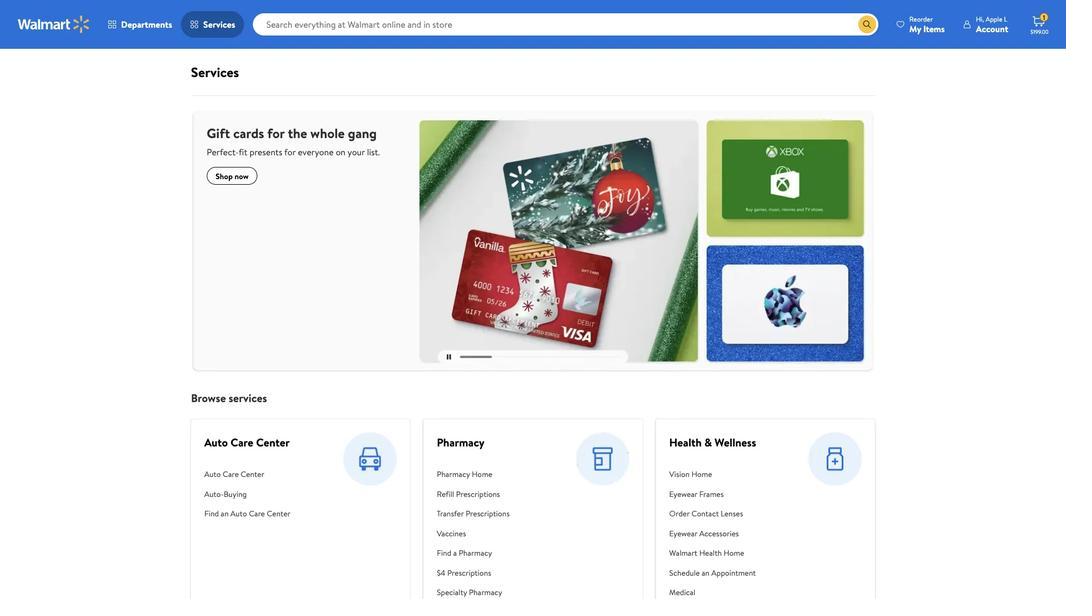 Task type: describe. For each thing, give the bounding box(es) containing it.
find a pharmacy
[[437, 548, 492, 559]]

now
[[235, 171, 249, 181]]

account
[[976, 22, 1009, 35]]

Walmart Site-Wide search field
[[253, 13, 878, 36]]

list.
[[367, 146, 380, 158]]

$4 prescriptions link
[[437, 564, 552, 583]]

pharmacy inside specialty pharmacy link
[[469, 588, 502, 599]]

specialty pharmacy
[[437, 588, 502, 599]]

1 auto care center link from the top
[[204, 435, 290, 451]]

perfect-
[[207, 146, 239, 158]]

gift cards for the whole gang perfect-fit presents for everyone on your list.
[[207, 124, 380, 158]]

l
[[1004, 14, 1008, 24]]

$199.00
[[1031, 28, 1049, 35]]

on
[[336, 146, 346, 158]]

lenses
[[721, 509, 743, 520]]

pharmacy inside find a pharmacy link
[[459, 548, 492, 559]]

schedule an appointment
[[669, 568, 756, 579]]

items
[[923, 22, 945, 35]]

vaccines link
[[437, 524, 552, 544]]

center for 1st auto care center "link" from the top
[[256, 435, 290, 451]]

eyewear accessories
[[669, 529, 739, 539]]

shop now
[[216, 171, 249, 181]]

reorder
[[910, 14, 933, 24]]

fit
[[239, 146, 247, 158]]

refill prescriptions link
[[437, 485, 552, 504]]

pause image
[[447, 355, 451, 360]]

refill prescriptions
[[437, 489, 500, 500]]

eyewear frames link
[[669, 485, 761, 504]]

find for find a pharmacy
[[437, 548, 451, 559]]

frames
[[699, 489, 724, 500]]

appointment
[[712, 568, 756, 579]]

buying
[[224, 489, 247, 500]]

auto for 1st auto care center "link" from the top
[[204, 435, 228, 451]]

schedule
[[669, 568, 700, 579]]

1 vertical spatial health
[[699, 548, 722, 559]]

prescriptions for transfer prescriptions
[[466, 509, 510, 520]]

health & wellness link
[[669, 435, 756, 451]]

Search search field
[[253, 13, 878, 36]]

departments button
[[99, 11, 181, 38]]

browse
[[191, 391, 226, 406]]

eyewear for eyewear frames
[[669, 489, 698, 500]]

apple
[[986, 14, 1003, 24]]

my
[[910, 22, 921, 35]]

auto-buying link
[[204, 485, 291, 504]]

order contact lenses
[[669, 509, 743, 520]]

home for pharmacy
[[472, 469, 492, 480]]

vision home link
[[669, 465, 761, 485]]

hi,
[[976, 14, 984, 24]]

specialty pharmacy link
[[437, 583, 552, 600]]

1 vertical spatial for
[[284, 146, 296, 158]]

reorder my items
[[910, 14, 945, 35]]

2 auto care center link from the top
[[204, 465, 291, 485]]

an for schedule
[[702, 568, 710, 579]]

order
[[669, 509, 690, 520]]

health & wellness
[[669, 435, 756, 451]]

carousel controls navigation
[[438, 351, 628, 364]]

auto for first auto care center "link" from the bottom
[[204, 469, 221, 480]]

a
[[453, 548, 457, 559]]

1 vertical spatial services
[[191, 63, 239, 81]]

gang
[[348, 124, 377, 142]]



Task type: locate. For each thing, give the bounding box(es) containing it.
0 vertical spatial auto
[[204, 435, 228, 451]]

transfer prescriptions link
[[437, 504, 552, 524]]

find left a
[[437, 548, 451, 559]]

center down auto-buying link
[[267, 509, 291, 520]]

specialty
[[437, 588, 467, 599]]

1 vertical spatial find
[[437, 548, 451, 559]]

an for find
[[221, 509, 229, 520]]

accessories
[[699, 529, 739, 539]]

pharmacy down the $4 prescriptions link
[[469, 588, 502, 599]]

care inside "link"
[[223, 469, 239, 480]]

auto care center
[[204, 435, 290, 451], [204, 469, 264, 480]]

1 vertical spatial an
[[702, 568, 710, 579]]

2 horizontal spatial home
[[724, 548, 744, 559]]

1 vertical spatial auto care center link
[[204, 465, 291, 485]]

0 vertical spatial eyewear
[[669, 489, 698, 500]]

$4 prescriptions
[[437, 568, 491, 579]]

1 vertical spatial auto care center
[[204, 469, 264, 480]]

vision home
[[669, 469, 712, 480]]

0 vertical spatial prescriptions
[[456, 489, 500, 500]]

eyewear down "vision"
[[669, 489, 698, 500]]

home up eyewear frames
[[692, 469, 712, 480]]

0 vertical spatial auto care center link
[[204, 435, 290, 451]]

pharmacy up pharmacy home
[[437, 435, 485, 451]]

health
[[669, 435, 702, 451], [699, 548, 722, 559]]

0 vertical spatial center
[[256, 435, 290, 451]]

1 vertical spatial auto
[[204, 469, 221, 480]]

walmart health home link
[[669, 544, 761, 564]]

1 vertical spatial care
[[223, 469, 239, 480]]

eyewear for eyewear accessories
[[669, 529, 698, 539]]

contact
[[692, 509, 719, 520]]

an down 'auto-buying'
[[221, 509, 229, 520]]

0 vertical spatial auto care center
[[204, 435, 290, 451]]

shop now link
[[207, 167, 257, 185]]

the
[[288, 124, 307, 142]]

pharmacy up refill
[[437, 469, 470, 480]]

eyewear inside 'eyewear frames' link
[[669, 489, 698, 500]]

auto care center for 1st auto care center "link" from the top
[[204, 435, 290, 451]]

center for first auto care center "link" from the bottom
[[241, 469, 264, 480]]

1 horizontal spatial find
[[437, 548, 451, 559]]

your
[[348, 146, 365, 158]]

find for find an auto care center
[[204, 509, 219, 520]]

for up presents
[[267, 124, 285, 142]]

pharmacy link
[[437, 435, 485, 451]]

auto up auto-
[[204, 469, 221, 480]]

browse services
[[191, 391, 267, 406]]

0 vertical spatial care
[[231, 435, 253, 451]]

presents
[[250, 146, 282, 158]]

for down the
[[284, 146, 296, 158]]

auto care center link
[[204, 435, 290, 451], [204, 465, 291, 485]]

&
[[705, 435, 712, 451]]

0 horizontal spatial home
[[472, 469, 492, 480]]

wellness
[[715, 435, 756, 451]]

center
[[256, 435, 290, 451], [241, 469, 264, 480], [267, 509, 291, 520]]

auto-
[[204, 489, 224, 500]]

0 vertical spatial for
[[267, 124, 285, 142]]

home up "refill prescriptions" link at bottom
[[472, 469, 492, 480]]

1 vertical spatial eyewear
[[669, 529, 698, 539]]

1 vertical spatial prescriptions
[[466, 509, 510, 520]]

$4
[[437, 568, 445, 579]]

prescriptions up transfer prescriptions
[[456, 489, 500, 500]]

pharmacy home link
[[437, 465, 552, 485]]

eyewear up the walmart
[[669, 529, 698, 539]]

home for health & wellness
[[692, 469, 712, 480]]

vaccines
[[437, 529, 466, 539]]

medical
[[669, 588, 696, 599]]

search icon image
[[863, 20, 872, 29]]

pharmacy right a
[[459, 548, 492, 559]]

order contact lenses link
[[669, 504, 761, 524]]

home
[[472, 469, 492, 480], [692, 469, 712, 480], [724, 548, 744, 559]]

eyewear inside eyewear accessories link
[[669, 529, 698, 539]]

eyewear frames
[[669, 489, 724, 500]]

auto care center inside auto care center "link"
[[204, 469, 264, 480]]

auto care center down services
[[204, 435, 290, 451]]

care down services
[[231, 435, 253, 451]]

auto care center link down services
[[204, 435, 290, 451]]

auto
[[204, 435, 228, 451], [204, 469, 221, 480], [231, 509, 247, 520]]

medical link
[[669, 583, 761, 600]]

home up appointment
[[724, 548, 744, 559]]

center down services
[[256, 435, 290, 451]]

care up buying
[[223, 469, 239, 480]]

2 vertical spatial care
[[249, 509, 265, 520]]

eyewear accessories link
[[669, 524, 761, 544]]

transfer
[[437, 509, 464, 520]]

auto-buying
[[204, 489, 247, 500]]

auto care center up buying
[[204, 469, 264, 480]]

find
[[204, 509, 219, 520], [437, 548, 451, 559]]

walmart
[[669, 548, 698, 559]]

1 auto care center from the top
[[204, 435, 290, 451]]

eyewear
[[669, 489, 698, 500], [669, 529, 698, 539]]

an down "walmart health home"
[[702, 568, 710, 579]]

schedule an appointment link
[[669, 564, 761, 583]]

everyone
[[298, 146, 334, 158]]

auto inside "link"
[[204, 469, 221, 480]]

care for first auto care center "link" from the bottom
[[223, 469, 239, 480]]

0 horizontal spatial find
[[204, 509, 219, 520]]

1 horizontal spatial an
[[702, 568, 710, 579]]

prescriptions up "specialty pharmacy" on the bottom
[[447, 568, 491, 579]]

pharmacy
[[437, 435, 485, 451], [437, 469, 470, 480], [459, 548, 492, 559], [469, 588, 502, 599]]

care
[[231, 435, 253, 451], [223, 469, 239, 480], [249, 509, 265, 520]]

2 vertical spatial prescriptions
[[447, 568, 491, 579]]

1 vertical spatial center
[[241, 469, 264, 480]]

whole
[[310, 124, 345, 142]]

services
[[203, 18, 235, 31], [191, 63, 239, 81]]

2 vertical spatial auto
[[231, 509, 247, 520]]

1 eyewear from the top
[[669, 489, 698, 500]]

2 auto care center from the top
[[204, 469, 264, 480]]

refill
[[437, 489, 454, 500]]

hi, apple l account
[[976, 14, 1009, 35]]

auto care center link up buying
[[204, 465, 291, 485]]

prescriptions
[[456, 489, 500, 500], [466, 509, 510, 520], [447, 568, 491, 579]]

pharmacy home
[[437, 469, 492, 480]]

walmart health home
[[669, 548, 744, 559]]

center up auto-buying link
[[241, 469, 264, 480]]

an
[[221, 509, 229, 520], [702, 568, 710, 579]]

0 vertical spatial health
[[669, 435, 702, 451]]

shop
[[216, 171, 233, 181]]

cards
[[233, 124, 264, 142]]

find an auto care center
[[204, 509, 291, 520]]

find an auto care center link
[[204, 504, 291, 524]]

services button
[[181, 11, 244, 38]]

pharmacy inside the pharmacy home link
[[437, 469, 470, 480]]

prescriptions down "refill prescriptions" link at bottom
[[466, 509, 510, 520]]

health up schedule an appointment
[[699, 548, 722, 559]]

0 vertical spatial services
[[203, 18, 235, 31]]

auto down buying
[[231, 509, 247, 520]]

gift
[[207, 124, 230, 142]]

care for 1st auto care center "link" from the top
[[231, 435, 253, 451]]

0 vertical spatial find
[[204, 509, 219, 520]]

prescriptions for refill prescriptions
[[456, 489, 500, 500]]

2 vertical spatial center
[[267, 509, 291, 520]]

for
[[267, 124, 285, 142], [284, 146, 296, 158]]

find a pharmacy link
[[437, 544, 552, 564]]

health left &
[[669, 435, 702, 451]]

0 vertical spatial an
[[221, 509, 229, 520]]

services inside dropdown button
[[203, 18, 235, 31]]

center inside "link"
[[241, 469, 264, 480]]

care down auto-buying link
[[249, 509, 265, 520]]

find down auto-
[[204, 509, 219, 520]]

vision
[[669, 469, 690, 480]]

2 eyewear from the top
[[669, 529, 698, 539]]

0 horizontal spatial an
[[221, 509, 229, 520]]

1
[[1043, 13, 1045, 22]]

walmart image
[[18, 16, 90, 33]]

auto down browse
[[204, 435, 228, 451]]

transfer prescriptions
[[437, 509, 510, 520]]

departments
[[121, 18, 172, 31]]

services
[[229, 391, 267, 406]]

auto care center for first auto care center "link" from the bottom
[[204, 469, 264, 480]]

1 horizontal spatial home
[[692, 469, 712, 480]]

prescriptions for $4 prescriptions
[[447, 568, 491, 579]]



Task type: vqa. For each thing, say whether or not it's contained in the screenshot.
THE LOCAL
no



